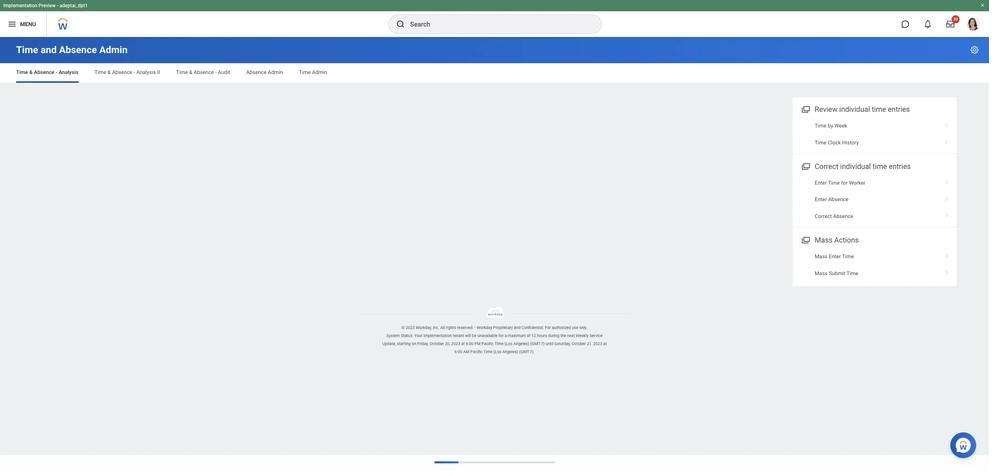 Task type: locate. For each thing, give the bounding box(es) containing it.
angeles)
[[514, 342, 529, 346], [502, 350, 518, 354]]

notifications large image
[[924, 20, 932, 28]]

mass enter time link
[[793, 249, 957, 265]]

individual
[[839, 105, 870, 114], [840, 162, 871, 171]]

(los down unavailable
[[493, 350, 501, 354]]

absence left ii
[[112, 69, 132, 75]]

2 horizontal spatial &
[[189, 69, 192, 75]]

0 vertical spatial correct
[[815, 162, 838, 171]]

1 horizontal spatial 2023
[[451, 342, 460, 346]]

until
[[546, 342, 553, 346]]

0 vertical spatial implementation
[[3, 3, 37, 8]]

actions
[[834, 236, 859, 244]]

pacific
[[482, 342, 494, 346], [470, 350, 483, 354]]

0 horizontal spatial (gmt-
[[519, 350, 530, 354]]

chevron right image
[[942, 120, 952, 128], [942, 137, 952, 145]]

1 horizontal spatial (gmt-
[[530, 342, 541, 346]]

enter up correct absence
[[815, 197, 827, 203]]

0 horizontal spatial october
[[430, 342, 444, 346]]

am
[[463, 350, 469, 354]]

time for review individual time entries
[[872, 105, 886, 114]]

1 vertical spatial pacific
[[470, 350, 483, 354]]

mass up mass submit time
[[815, 254, 828, 260]]

tab list containing time & absence - analysis
[[8, 64, 981, 83]]

entries up enter time for worker link
[[889, 162, 911, 171]]

1 menu group image from the top
[[800, 103, 811, 114]]

analysis
[[59, 69, 78, 75], [136, 69, 156, 75]]

0 vertical spatial individual
[[839, 105, 870, 114]]

time up time by week link
[[872, 105, 886, 114]]

chevron right image for history
[[942, 137, 952, 145]]

list
[[793, 118, 957, 151], [793, 175, 957, 225], [793, 249, 957, 282]]

2 vertical spatial mass
[[815, 270, 828, 276]]

2 chevron right image from the top
[[942, 194, 952, 202]]

close environment banner image
[[980, 3, 985, 8]]

implementation inside menu banner
[[3, 3, 37, 8]]

enter time for worker link
[[793, 175, 957, 191]]

chevron right image inside enter time for worker link
[[942, 177, 952, 185]]

1 chevron right image from the top
[[942, 177, 952, 185]]

1 vertical spatial (gmt-
[[519, 350, 530, 354]]

audit
[[218, 69, 230, 75]]

correct
[[815, 162, 838, 171], [815, 213, 832, 219]]

pm
[[475, 342, 481, 346]]

enter absence
[[815, 197, 848, 203]]

1 vertical spatial menu group image
[[800, 161, 811, 171]]

for
[[545, 326, 551, 330]]

analysis left ii
[[136, 69, 156, 75]]

- left audit
[[215, 69, 217, 75]]

implementation down inc.
[[423, 334, 452, 338]]

6:00 left 'am'
[[455, 350, 462, 354]]

implementation up menu dropdown button
[[3, 3, 37, 8]]

footer
[[0, 307, 989, 356]]

0 horizontal spatial and
[[41, 44, 57, 56]]

service
[[590, 334, 603, 338]]

menu group image for correct individual time entries
[[800, 161, 811, 171]]

1 mass from the top
[[815, 236, 833, 244]]

analysis for time & absence - analysis ii
[[136, 69, 156, 75]]

angeles) down a
[[502, 350, 518, 354]]

chevron right image for mass enter time
[[942, 251, 952, 259]]

2 horizontal spatial admin
[[312, 69, 327, 75]]

analysis for time & absence - analysis
[[59, 69, 78, 75]]

© 2023 workday, inc. all rights reserved. - workday proprietary and confidential. for authorized use only. system status: your implementation tenant will be unavailable for a maximum of 12 hours during the next weekly service update; starting on friday, october 20, 2023 at 6:00 pm pacific time (los angeles) (gmt-7) until saturday, october 21, 2023 at 6:00 am pacific time (los angeles) (gmt-7).
[[382, 326, 607, 354]]

5 chevron right image from the top
[[942, 268, 952, 276]]

history
[[842, 139, 859, 146]]

authorized
[[552, 326, 571, 330]]

chevron right image for mass submit time
[[942, 268, 952, 276]]

workday,
[[416, 326, 432, 330]]

1 horizontal spatial at
[[603, 342, 607, 346]]

and up maximum at the right bottom of the page
[[514, 326, 521, 330]]

the
[[561, 334, 566, 338]]

entries
[[888, 105, 910, 114], [889, 162, 911, 171]]

implementation inside '© 2023 workday, inc. all rights reserved. - workday proprietary and confidential. for authorized use only. system status: your implementation tenant will be unavailable for a maximum of 12 hours during the next weekly service update; starting on friday, october 20, 2023 at 6:00 pm pacific time (los angeles) (gmt-7) until saturday, october 21, 2023 at 6:00 am pacific time (los angeles) (gmt-7).'
[[423, 334, 452, 338]]

review
[[815, 105, 838, 114]]

2 correct from the top
[[815, 213, 832, 219]]

1 vertical spatial entries
[[889, 162, 911, 171]]

menu group image
[[800, 103, 811, 114], [800, 161, 811, 171]]

1 vertical spatial and
[[514, 326, 521, 330]]

time clock history
[[815, 139, 859, 146]]

absence down enter absence
[[833, 213, 853, 219]]

analysis down time and absence admin
[[59, 69, 78, 75]]

update;
[[382, 342, 396, 346]]

chevron right image inside mass enter time link
[[942, 251, 952, 259]]

correct inside list
[[815, 213, 832, 219]]

time clock history link
[[793, 134, 957, 151]]

1 horizontal spatial admin
[[268, 69, 283, 75]]

2 mass from the top
[[815, 254, 828, 260]]

0 horizontal spatial for
[[499, 334, 504, 338]]

1 vertical spatial for
[[499, 334, 504, 338]]

chevron right image inside time by week link
[[942, 120, 952, 128]]

2 list from the top
[[793, 175, 957, 225]]

entries up time by week link
[[888, 105, 910, 114]]

2023 right 21,
[[593, 342, 602, 346]]

profile logan mcneil image
[[967, 18, 979, 32]]

mass actions
[[815, 236, 859, 244]]

entries for correct individual time entries
[[889, 162, 911, 171]]

unavailable
[[477, 334, 498, 338]]

1 vertical spatial time
[[873, 162, 887, 171]]

your
[[414, 334, 422, 338]]

tab list inside time and absence admin main content
[[8, 64, 981, 83]]

time by week link
[[793, 118, 957, 134]]

entries for review individual time entries
[[888, 105, 910, 114]]

0 vertical spatial and
[[41, 44, 57, 56]]

1 horizontal spatial (los
[[505, 342, 513, 346]]

3 list from the top
[[793, 249, 957, 282]]

1 horizontal spatial and
[[514, 326, 521, 330]]

0 vertical spatial for
[[841, 180, 848, 186]]

1 horizontal spatial &
[[108, 69, 111, 75]]

(gmt-
[[530, 342, 541, 346], [519, 350, 530, 354]]

0 vertical spatial menu group image
[[800, 103, 811, 114]]

1 horizontal spatial for
[[841, 180, 848, 186]]

tenant
[[453, 334, 464, 338]]

correct for correct absence
[[815, 213, 832, 219]]

1 & from the left
[[29, 69, 33, 75]]

time
[[16, 44, 38, 56], [16, 69, 28, 75], [94, 69, 106, 75], [176, 69, 188, 75], [299, 69, 311, 75], [815, 123, 827, 129], [815, 139, 827, 146], [828, 180, 840, 186], [842, 254, 854, 260], [847, 270, 858, 276], [495, 342, 504, 346], [483, 350, 493, 354]]

1 correct from the top
[[815, 162, 838, 171]]

0 horizontal spatial analysis
[[59, 69, 78, 75]]

2 chevron right image from the top
[[942, 137, 952, 145]]

(gmt- down of at bottom
[[519, 350, 530, 354]]

- up be
[[475, 326, 476, 330]]

implementation
[[3, 3, 37, 8], [423, 334, 452, 338]]

2 analysis from the left
[[136, 69, 156, 75]]

pacific down pm
[[470, 350, 483, 354]]

individual up worker
[[840, 162, 871, 171]]

0 horizontal spatial 2023
[[406, 326, 415, 330]]

2 vertical spatial list
[[793, 249, 957, 282]]

angeles) down maximum at the right bottom of the page
[[514, 342, 529, 346]]

0 horizontal spatial implementation
[[3, 3, 37, 8]]

Search Workday  search field
[[410, 15, 585, 33]]

submit
[[829, 270, 845, 276]]

- for time & absence - audit
[[215, 69, 217, 75]]

0 horizontal spatial 6:00
[[455, 350, 462, 354]]

- right "preview"
[[57, 3, 58, 8]]

2 october from the left
[[572, 342, 586, 346]]

for left a
[[499, 334, 504, 338]]

individual up week
[[839, 105, 870, 114]]

and up time & absence - analysis
[[41, 44, 57, 56]]

time and absence admin main content
[[0, 37, 989, 294]]

30 button
[[942, 15, 960, 33]]

1 vertical spatial enter
[[815, 197, 827, 203]]

during
[[548, 334, 560, 338]]

0 horizontal spatial admin
[[99, 44, 128, 56]]

list down correct individual time entries
[[793, 175, 957, 225]]

0 horizontal spatial at
[[461, 342, 465, 346]]

time & absence - audit
[[176, 69, 230, 75]]

mass enter time
[[815, 254, 854, 260]]

-
[[57, 3, 58, 8], [56, 69, 57, 75], [134, 69, 135, 75], [215, 69, 217, 75], [475, 326, 476, 330]]

admin for time admin
[[312, 69, 327, 75]]

time up enter time for worker link
[[873, 162, 887, 171]]

0 vertical spatial mass
[[815, 236, 833, 244]]

- down time and absence admin
[[56, 69, 57, 75]]

chevron right image for correct absence
[[942, 210, 952, 219]]

6:00 left pm
[[466, 342, 474, 346]]

chevron right image inside enter absence link
[[942, 194, 952, 202]]

0 vertical spatial list
[[793, 118, 957, 151]]

0 vertical spatial (los
[[505, 342, 513, 346]]

1 analysis from the left
[[59, 69, 78, 75]]

inc.
[[433, 326, 439, 330]]

correct down enter absence
[[815, 213, 832, 219]]

(los down a
[[505, 342, 513, 346]]

1 vertical spatial individual
[[840, 162, 871, 171]]

justify image
[[7, 19, 17, 29]]

list down review individual time entries
[[793, 118, 957, 151]]

6:00
[[466, 342, 474, 346], [455, 350, 462, 354]]

admin
[[99, 44, 128, 56], [268, 69, 283, 75], [312, 69, 327, 75]]

0 vertical spatial pacific
[[482, 342, 494, 346]]

enter
[[815, 180, 827, 186], [815, 197, 827, 203], [829, 254, 841, 260]]

list containing mass enter time
[[793, 249, 957, 282]]

enter up enter absence
[[815, 180, 827, 186]]

1 vertical spatial correct
[[815, 213, 832, 219]]

absence admin
[[246, 69, 283, 75]]

at
[[461, 342, 465, 346], [603, 342, 607, 346]]

3 & from the left
[[189, 69, 192, 75]]

pacific down unavailable
[[482, 342, 494, 346]]

workday
[[477, 326, 492, 330]]

rights
[[446, 326, 456, 330]]

mass left submit
[[815, 270, 828, 276]]

chevron right image inside time clock history link
[[942, 137, 952, 145]]

list containing enter time for worker
[[793, 175, 957, 225]]

0 vertical spatial chevron right image
[[942, 120, 952, 128]]

tab list
[[8, 64, 981, 83]]

mass
[[815, 236, 833, 244], [815, 254, 828, 260], [815, 270, 828, 276]]

1 vertical spatial chevron right image
[[942, 137, 952, 145]]

mass for mass actions
[[815, 236, 833, 244]]

chevron right image inside correct absence link
[[942, 210, 952, 219]]

1 horizontal spatial analysis
[[136, 69, 156, 75]]

mass for mass enter time
[[815, 254, 828, 260]]

& for time & absence - analysis
[[29, 69, 33, 75]]

1 vertical spatial list
[[793, 175, 957, 225]]

- left ii
[[134, 69, 135, 75]]

1 list from the top
[[793, 118, 957, 151]]

(gmt- down the 12
[[530, 342, 541, 346]]

and inside main content
[[41, 44, 57, 56]]

chevron right image
[[942, 177, 952, 185], [942, 194, 952, 202], [942, 210, 952, 219], [942, 251, 952, 259], [942, 268, 952, 276]]

correct up enter time for worker
[[815, 162, 838, 171]]

footer containing © 2023 workday, inc. all rights reserved. - workday proprietary and confidential. for authorized use only. system status: your implementation tenant will be unavailable for a maximum of 12 hours during the next weekly service update; starting on friday, october 20, 2023 at 6:00 pm pacific time (los angeles) (gmt-7) until saturday, october 21, 2023 at 6:00 am pacific time (los angeles) (gmt-7).
[[0, 307, 989, 356]]

4 chevron right image from the top
[[942, 251, 952, 259]]

october down weekly
[[572, 342, 586, 346]]

1 chevron right image from the top
[[942, 120, 952, 128]]

1 horizontal spatial october
[[572, 342, 586, 346]]

1 vertical spatial implementation
[[423, 334, 452, 338]]

2023
[[406, 326, 415, 330], [451, 342, 460, 346], [593, 342, 602, 346]]

0 vertical spatial 6:00
[[466, 342, 474, 346]]

- for time & absence - analysis
[[56, 69, 57, 75]]

absence left audit
[[194, 69, 214, 75]]

list containing time by week
[[793, 118, 957, 151]]

3 chevron right image from the top
[[942, 210, 952, 219]]

(los
[[505, 342, 513, 346], [493, 350, 501, 354]]

2 menu group image from the top
[[800, 161, 811, 171]]

and
[[41, 44, 57, 56], [514, 326, 521, 330]]

starting
[[397, 342, 411, 346]]

1 vertical spatial mass
[[815, 254, 828, 260]]

2 & from the left
[[108, 69, 111, 75]]

enter down mass actions
[[829, 254, 841, 260]]

chevron right image inside mass submit time link
[[942, 268, 952, 276]]

absence
[[59, 44, 97, 56], [34, 69, 54, 75], [112, 69, 132, 75], [194, 69, 214, 75], [246, 69, 267, 75], [828, 197, 848, 203], [833, 213, 853, 219]]

for inside '© 2023 workday, inc. all rights reserved. - workday proprietary and confidential. for authorized use only. system status: your implementation tenant will be unavailable for a maximum of 12 hours during the next weekly service update; starting on friday, october 20, 2023 at 6:00 pm pacific time (los angeles) (gmt-7) until saturday, october 21, 2023 at 6:00 am pacific time (los angeles) (gmt-7).'
[[499, 334, 504, 338]]

at right 21,
[[603, 342, 607, 346]]

2 at from the left
[[603, 342, 607, 346]]

implementation preview -   adeptai_dpt1
[[3, 3, 88, 8]]

7)
[[541, 342, 545, 346]]

1 horizontal spatial 6:00
[[466, 342, 474, 346]]

absence up time & absence - analysis
[[59, 44, 97, 56]]

2023 right ©
[[406, 326, 415, 330]]

menu group image for review individual time entries
[[800, 103, 811, 114]]

&
[[29, 69, 33, 75], [108, 69, 111, 75], [189, 69, 192, 75]]

0 vertical spatial entries
[[888, 105, 910, 114]]

0 vertical spatial enter
[[815, 180, 827, 186]]

weekly
[[576, 334, 589, 338]]

mass submit time
[[815, 270, 858, 276]]

by
[[828, 123, 833, 129]]

0 horizontal spatial &
[[29, 69, 33, 75]]

2023 right 20,
[[451, 342, 460, 346]]

1 horizontal spatial implementation
[[423, 334, 452, 338]]

3 mass from the top
[[815, 270, 828, 276]]

mass right menu group icon
[[815, 236, 833, 244]]

2 vertical spatial enter
[[829, 254, 841, 260]]

0 vertical spatial time
[[872, 105, 886, 114]]

1 vertical spatial (los
[[493, 350, 501, 354]]

status:
[[401, 334, 413, 338]]

time
[[872, 105, 886, 114], [873, 162, 887, 171]]

at up 'am'
[[461, 342, 465, 346]]

list down actions
[[793, 249, 957, 282]]

for left worker
[[841, 180, 848, 186]]

october left 20,
[[430, 342, 444, 346]]



Task type: vqa. For each thing, say whether or not it's contained in the screenshot.
talent within option
no



Task type: describe. For each thing, give the bounding box(es) containing it.
- for time & absence - analysis ii
[[134, 69, 135, 75]]

individual for correct
[[840, 162, 871, 171]]

worker
[[849, 180, 865, 186]]

menu banner
[[0, 0, 989, 37]]

12
[[532, 334, 536, 338]]

enter time for worker
[[815, 180, 865, 186]]

list for correct individual time entries
[[793, 175, 957, 225]]

correct absence
[[815, 213, 853, 219]]

1 vertical spatial angeles)
[[502, 350, 518, 354]]

mass submit time link
[[793, 265, 957, 282]]

& for time & absence - analysis ii
[[108, 69, 111, 75]]

absence right audit
[[246, 69, 267, 75]]

menu group image
[[800, 234, 811, 245]]

mass for mass submit time
[[815, 270, 828, 276]]

saturday,
[[554, 342, 571, 346]]

reserved.
[[457, 326, 474, 330]]

a
[[505, 334, 507, 338]]

ii
[[157, 69, 160, 75]]

list for review individual time entries
[[793, 118, 957, 151]]

time by week
[[815, 123, 847, 129]]

list for mass actions
[[793, 249, 957, 282]]

use
[[572, 326, 578, 330]]

2 horizontal spatial 2023
[[593, 342, 602, 346]]

0 vertical spatial (gmt-
[[530, 342, 541, 346]]

on
[[412, 342, 416, 346]]

1 vertical spatial 6:00
[[455, 350, 462, 354]]

all
[[440, 326, 445, 330]]

time & absence - analysis
[[16, 69, 78, 75]]

chevron right image for enter absence
[[942, 194, 952, 202]]

0 vertical spatial angeles)
[[514, 342, 529, 346]]

21,
[[587, 342, 592, 346]]

confidential.
[[522, 326, 544, 330]]

1 at from the left
[[461, 342, 465, 346]]

7).
[[530, 350, 535, 354]]

of
[[527, 334, 531, 338]]

20,
[[445, 342, 450, 346]]

absence down enter time for worker
[[828, 197, 848, 203]]

time admin
[[299, 69, 327, 75]]

1 october from the left
[[430, 342, 444, 346]]

for inside time and absence admin main content
[[841, 180, 848, 186]]

will
[[465, 334, 471, 338]]

review individual time entries
[[815, 105, 910, 114]]

0 horizontal spatial (los
[[493, 350, 501, 354]]

individual for review
[[839, 105, 870, 114]]

time for correct individual time entries
[[873, 162, 887, 171]]

proprietary
[[493, 326, 513, 330]]

correct individual time entries
[[815, 162, 911, 171]]

correct absence link
[[793, 208, 957, 225]]

chevron right image for enter time for worker
[[942, 177, 952, 185]]

& for time & absence - audit
[[189, 69, 192, 75]]

inbox large image
[[946, 20, 954, 28]]

preview
[[39, 3, 56, 8]]

system
[[387, 334, 400, 338]]

search image
[[396, 19, 405, 29]]

enter for enter time for worker
[[815, 180, 827, 186]]

menu button
[[0, 11, 46, 37]]

admin for absence admin
[[268, 69, 283, 75]]

time & absence - analysis ii
[[94, 69, 160, 75]]

next
[[567, 334, 575, 338]]

enter for enter absence
[[815, 197, 827, 203]]

menu
[[20, 21, 36, 27]]

enter absence link
[[793, 191, 957, 208]]

be
[[472, 334, 476, 338]]

correct for correct individual time entries
[[815, 162, 838, 171]]

©
[[402, 326, 405, 330]]

- inside '© 2023 workday, inc. all rights reserved. - workday proprietary and confidential. for authorized use only. system status: your implementation tenant will be unavailable for a maximum of 12 hours during the next weekly service update; starting on friday, october 20, 2023 at 6:00 pm pacific time (los angeles) (gmt-7) until saturday, october 21, 2023 at 6:00 am pacific time (los angeles) (gmt-7).'
[[475, 326, 476, 330]]

clock
[[828, 139, 841, 146]]

30
[[953, 17, 958, 21]]

absence down time and absence admin
[[34, 69, 54, 75]]

and inside '© 2023 workday, inc. all rights reserved. - workday proprietary and confidential. for authorized use only. system status: your implementation tenant will be unavailable for a maximum of 12 hours during the next weekly service update; starting on friday, october 20, 2023 at 6:00 pm pacific time (los angeles) (gmt-7) until saturday, october 21, 2023 at 6:00 am pacific time (los angeles) (gmt-7).'
[[514, 326, 521, 330]]

configure this page image
[[970, 45, 979, 55]]

only.
[[579, 326, 588, 330]]

adeptai_dpt1
[[60, 3, 88, 8]]

maximum
[[508, 334, 526, 338]]

- inside menu banner
[[57, 3, 58, 8]]

time and absence admin
[[16, 44, 128, 56]]

chevron right image for week
[[942, 120, 952, 128]]

hours
[[537, 334, 547, 338]]

week
[[835, 123, 847, 129]]

friday,
[[417, 342, 429, 346]]



